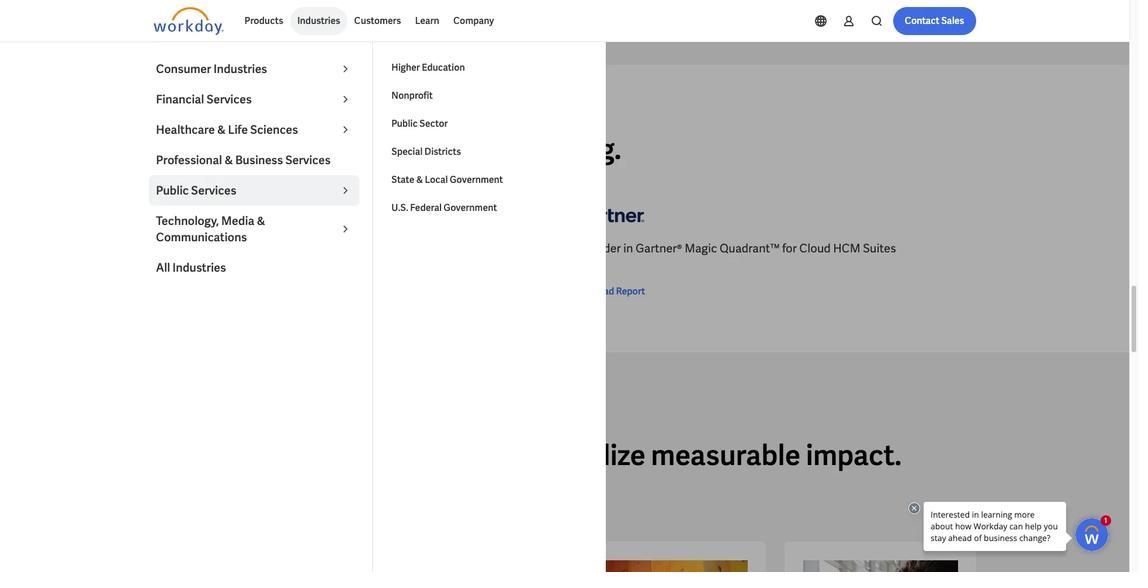 Task type: vqa. For each thing, say whether or not it's contained in the screenshot.
topmost its
no



Task type: describe. For each thing, give the bounding box(es) containing it.
what analysts say
[[153, 103, 237, 114]]

finance,
[[293, 131, 394, 167]]

consumer industries button
[[149, 54, 359, 84]]

1 vertical spatial government
[[444, 202, 497, 214]]

gartner image for 2023
[[153, 198, 224, 231]]

all industries link
[[149, 252, 359, 283]]

gartner® inside a leader in 2023 gartner® magic quadrant™ for cloud erp for service- centric enterprises
[[243, 241, 289, 256]]

contact
[[905, 15, 940, 27]]

contact sales link
[[893, 7, 976, 35]]

higher
[[392, 61, 420, 74]]

in for 2023
[[203, 241, 213, 256]]

centric
[[153, 257, 193, 273]]

sector
[[420, 117, 448, 130]]

in for gartner®
[[624, 241, 633, 256]]

customers button
[[347, 7, 408, 35]]

in for finance,
[[264, 131, 288, 167]]

public for public sector
[[392, 117, 418, 130]]

say
[[222, 103, 237, 114]]

a leader in gartner® magic quadrant™ for cloud hcm suites
[[574, 241, 896, 256]]

a leader in 2023 gartner® magic quadrant™ for cloud erp for service- centric enterprises
[[153, 241, 524, 273]]

quadrant™ inside a leader in 2023 gartner® magic quadrant™ for cloud erp for service- centric enterprises
[[327, 241, 387, 256]]

learn
[[415, 15, 439, 27]]

company
[[454, 15, 494, 27]]

technology, media & communications button
[[149, 206, 359, 252]]

service-
[[481, 241, 524, 256]]

products button
[[238, 7, 290, 35]]

impact.
[[806, 437, 902, 474]]

learn button
[[408, 7, 447, 35]]

sales
[[942, 15, 965, 27]]

u.s.
[[392, 202, 408, 214]]

districts
[[425, 146, 461, 158]]

media
[[221, 213, 255, 229]]

industries button
[[290, 7, 347, 35]]

nonprofit link
[[385, 82, 595, 110]]

financial services button
[[149, 84, 359, 115]]

higher education link
[[385, 54, 595, 82]]

special districts
[[392, 146, 461, 158]]

a for a leader in gartner® magic quadrant™ for cloud hcm suites
[[574, 241, 582, 256]]

enterprises
[[195, 257, 256, 273]]

public services button
[[149, 175, 359, 206]]

education
[[422, 61, 465, 74]]

1 for from the left
[[390, 241, 404, 256]]

technology,
[[156, 213, 219, 229]]

healthcare
[[156, 122, 215, 137]]

healthcare & life sciences button
[[149, 115, 359, 145]]

special
[[392, 146, 423, 158]]

industries
[[429, 437, 557, 474]]

state & local government
[[392, 174, 503, 186]]

professional & business services link
[[149, 145, 359, 175]]

& for life
[[217, 122, 226, 137]]

2 magic from the left
[[685, 241, 717, 256]]

1 vertical spatial services
[[285, 153, 331, 168]]

federal
[[410, 202, 442, 214]]

nonprofit
[[392, 89, 433, 102]]

& for local
[[416, 174, 423, 186]]

magic inside a leader in 2023 gartner® magic quadrant™ for cloud erp for service- centric enterprises
[[292, 241, 324, 256]]

companies across all industries realize measurable impact.
[[153, 437, 902, 474]]

healthcare & life sciences
[[156, 122, 298, 137]]

customers
[[354, 15, 401, 27]]

all
[[394, 437, 424, 474]]

industries for all industries
[[173, 260, 226, 275]]

consumer
[[156, 61, 211, 77]]



Task type: locate. For each thing, give the bounding box(es) containing it.
all
[[156, 260, 170, 275]]

government inside 'link'
[[450, 174, 503, 186]]

in
[[264, 131, 288, 167], [203, 241, 213, 256], [624, 241, 633, 256]]

all industries
[[156, 260, 226, 275]]

government down and
[[450, 174, 503, 186]]

gartner image for gartner®
[[574, 198, 644, 231]]

u.s. federal government
[[392, 202, 497, 214]]

0 horizontal spatial quadrant™
[[327, 241, 387, 256]]

& right media
[[257, 213, 265, 229]]

cloud left hcm
[[800, 241, 831, 256]]

services up technology, media & communications
[[191, 183, 237, 198]]

for right erp
[[464, 241, 479, 256]]

& left life
[[217, 122, 226, 137]]

government down state & local government 'link'
[[444, 202, 497, 214]]

a inside a leader in 2023 gartner® magic quadrant™ for cloud erp for service- centric enterprises
[[153, 241, 161, 256]]

measurable
[[651, 437, 801, 474]]

for down u.s.
[[390, 241, 404, 256]]

and
[[450, 131, 498, 167]]

leader up read
[[585, 241, 621, 256]]

1 horizontal spatial cloud
[[800, 241, 831, 256]]

cloud left erp
[[407, 241, 438, 256]]

products
[[245, 15, 283, 27]]

a up the all at top left
[[153, 241, 161, 256]]

industries for consumer industries
[[214, 61, 267, 77]]

0 horizontal spatial gartner®
[[243, 241, 289, 256]]

gartner image
[[153, 198, 224, 231], [574, 198, 644, 231]]

1 horizontal spatial in
[[264, 131, 288, 167]]

1 quadrant™ from the left
[[327, 241, 387, 256]]

quadrant™
[[327, 241, 387, 256], [720, 241, 780, 256]]

1 horizontal spatial gartner image
[[574, 198, 644, 231]]

a leader in finance, hr, and planning.
[[153, 131, 622, 167]]

& inside 'link'
[[416, 174, 423, 186]]

1 vertical spatial industries
[[214, 61, 267, 77]]

gartner® right 2023
[[243, 241, 289, 256]]

0 horizontal spatial magic
[[292, 241, 324, 256]]

1 horizontal spatial magic
[[685, 241, 717, 256]]

across
[[303, 437, 388, 474]]

leader inside a leader in 2023 gartner® magic quadrant™ for cloud erp for service- centric enterprises
[[164, 241, 200, 256]]

& right state
[[416, 174, 423, 186]]

0 vertical spatial public
[[392, 117, 418, 130]]

leader
[[164, 241, 200, 256], [585, 241, 621, 256]]

magic
[[292, 241, 324, 256], [685, 241, 717, 256]]

2 gartner image from the left
[[574, 198, 644, 231]]

suites
[[863, 241, 896, 256]]

1 gartner® from the left
[[243, 241, 289, 256]]

state
[[392, 174, 415, 186]]

1 leader from the left
[[164, 241, 200, 256]]

2023
[[215, 241, 240, 256]]

0 vertical spatial industries
[[297, 15, 340, 27]]

1 horizontal spatial quadrant™
[[720, 241, 780, 256]]

analysts
[[179, 103, 221, 114]]

0 vertical spatial government
[[450, 174, 503, 186]]

government
[[450, 174, 503, 186], [444, 202, 497, 214]]

contact sales
[[905, 15, 965, 27]]

2 horizontal spatial for
[[783, 241, 797, 256]]

0 horizontal spatial in
[[203, 241, 213, 256]]

leader up centric
[[164, 241, 200, 256]]

public up technology,
[[156, 183, 189, 198]]

for left hcm
[[783, 241, 797, 256]]

public
[[392, 117, 418, 130], [156, 183, 189, 198]]

services for financial services
[[207, 92, 252, 107]]

u.s. federal government link
[[385, 194, 595, 222]]

go to the homepage image
[[153, 7, 224, 35]]

1 horizontal spatial gartner®
[[636, 241, 682, 256]]

2 cloud from the left
[[800, 241, 831, 256]]

hr,
[[400, 131, 444, 167]]

a
[[153, 131, 173, 167], [153, 241, 161, 256], [574, 241, 582, 256]]

financial services
[[156, 92, 252, 107]]

0 vertical spatial services
[[207, 92, 252, 107]]

in inside a leader in 2023 gartner® magic quadrant™ for cloud erp for service- centric enterprises
[[203, 241, 213, 256]]

learn all the successes life time fitness achieved with workday. image
[[593, 561, 748, 572]]

report
[[616, 285, 645, 298]]

gartner®
[[243, 241, 289, 256], [636, 241, 682, 256]]

public inside dropdown button
[[156, 183, 189, 198]]

bdo canada image
[[803, 561, 958, 572]]

read report link
[[574, 285, 645, 299]]

&
[[217, 122, 226, 137], [225, 153, 233, 168], [416, 174, 423, 186], [257, 213, 265, 229]]

leader for a leader in gartner® magic quadrant™ for cloud hcm suites
[[585, 241, 621, 256]]

0 horizontal spatial gartner image
[[153, 198, 224, 231]]

local
[[425, 174, 448, 186]]

1 gartner image from the left
[[153, 198, 224, 231]]

life
[[228, 122, 248, 137]]

1 horizontal spatial public
[[392, 117, 418, 130]]

higher education
[[392, 61, 465, 74]]

services for public services
[[191, 183, 237, 198]]

2 horizontal spatial in
[[624, 241, 633, 256]]

consumer industries
[[156, 61, 267, 77]]

cloud inside a leader in 2023 gartner® magic quadrant™ for cloud erp for service- centric enterprises
[[407, 241, 438, 256]]

communications
[[156, 230, 247, 245]]

professional
[[156, 153, 222, 168]]

industries right products
[[297, 15, 340, 27]]

0 horizontal spatial cloud
[[407, 241, 438, 256]]

industries down communications
[[173, 260, 226, 275]]

1 magic from the left
[[292, 241, 324, 256]]

erp
[[441, 241, 462, 256]]

sciences
[[250, 122, 298, 137]]

0 horizontal spatial leader
[[164, 241, 200, 256]]

special districts link
[[385, 138, 595, 166]]

a down what
[[153, 131, 173, 167]]

services up healthcare & life sciences
[[207, 92, 252, 107]]

read report
[[593, 285, 645, 298]]

3 for from the left
[[783, 241, 797, 256]]

technology, media & communications
[[156, 213, 265, 245]]

public services
[[156, 183, 237, 198]]

0 horizontal spatial for
[[390, 241, 404, 256]]

1 cloud from the left
[[407, 241, 438, 256]]

public sector
[[392, 117, 448, 130]]

& for business
[[225, 153, 233, 168]]

company button
[[447, 7, 501, 35]]

a up 'read report' link
[[574, 241, 582, 256]]

industries
[[297, 15, 340, 27], [214, 61, 267, 77], [173, 260, 226, 275]]

industries up financial services dropdown button
[[214, 61, 267, 77]]

a for a leader in finance, hr, and planning.
[[153, 131, 173, 167]]

gartner® up report
[[636, 241, 682, 256]]

public for public services
[[156, 183, 189, 198]]

realize
[[562, 437, 646, 474]]

public up special
[[392, 117, 418, 130]]

1 horizontal spatial for
[[464, 241, 479, 256]]

2 vertical spatial industries
[[173, 260, 226, 275]]

public sector link
[[385, 110, 595, 138]]

planning.
[[504, 131, 622, 167]]

read
[[593, 285, 614, 298]]

0 horizontal spatial public
[[156, 183, 189, 198]]

professional & business services
[[156, 153, 331, 168]]

services
[[207, 92, 252, 107], [285, 153, 331, 168], [191, 183, 237, 198]]

1 vertical spatial public
[[156, 183, 189, 198]]

business
[[235, 153, 283, 168]]

2 gartner® from the left
[[636, 241, 682, 256]]

2 quadrant™ from the left
[[720, 241, 780, 256]]

leader
[[178, 131, 258, 167]]

what
[[153, 103, 178, 114]]

hcm
[[834, 241, 861, 256]]

& inside technology, media & communications
[[257, 213, 265, 229]]

state & local government link
[[385, 166, 595, 194]]

financial
[[156, 92, 204, 107]]

cloud
[[407, 241, 438, 256], [800, 241, 831, 256]]

companies
[[153, 437, 298, 474]]

a for a leader in 2023 gartner® magic quadrant™ for cloud erp for service- centric enterprises
[[153, 241, 161, 256]]

services down sciences in the top of the page
[[285, 153, 331, 168]]

2 vertical spatial services
[[191, 183, 237, 198]]

& inside dropdown button
[[217, 122, 226, 137]]

& down healthcare & life sciences
[[225, 153, 233, 168]]

2 leader from the left
[[585, 241, 621, 256]]

2 for from the left
[[464, 241, 479, 256]]

leader for a leader in 2023 gartner® magic quadrant™ for cloud erp for service- centric enterprises
[[164, 241, 200, 256]]

1 horizontal spatial leader
[[585, 241, 621, 256]]



